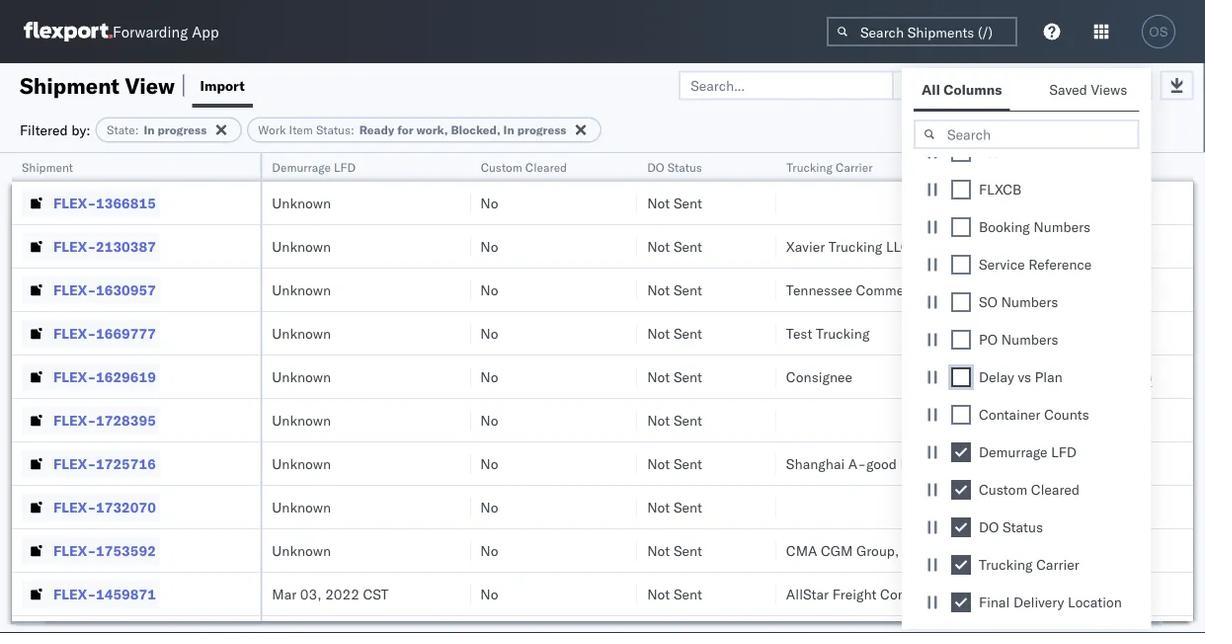 Task type: locate. For each thing, give the bounding box(es) containing it.
unknown for flex-1725716
[[272, 455, 331, 472]]

keynes,
[[1039, 281, 1088, 298]]

la, for cma cgm group, allstar freight company
[[995, 541, 1016, 559]]

1 vertical spatial new
[[1021, 455, 1049, 472]]

flex- for 1725716
[[53, 455, 96, 472]]

jersey down san francisco, california
[[1077, 411, 1116, 428]]

1 horizontal spatial trucking carrier
[[979, 556, 1080, 574]]

6 not sent from the top
[[647, 412, 702, 429]]

0 horizontal spatial lfd
[[334, 160, 356, 174]]

unknown for flex-1753592
[[272, 542, 331, 559]]

custom down ny,
[[979, 481, 1028, 498]]

in right "state"
[[144, 123, 155, 137]]

1 vertical spatial do
[[979, 519, 999, 536]]

0 vertical spatial edison, new jersey
[[995, 411, 1116, 428]]

unknown for flex-1732070
[[272, 498, 331, 516]]

None checkbox
[[952, 142, 971, 162], [952, 255, 971, 275], [952, 292, 971, 312], [952, 330, 971, 350], [952, 518, 971, 538], [952, 593, 971, 613], [952, 142, 971, 162], [952, 255, 971, 275], [952, 292, 971, 312], [952, 330, 971, 350], [952, 518, 971, 538], [952, 593, 971, 613]]

no for 1669777
[[481, 325, 499, 342]]

1 horizontal spatial allstar
[[903, 542, 946, 559]]

1 horizontal spatial lfd
[[1051, 444, 1077, 461]]

demurrage inside 'button'
[[272, 160, 331, 174]]

1 vertical spatial shipment
[[22, 160, 73, 174]]

lfd down the work item status : ready for work, blocked, in progress
[[334, 160, 356, 174]]

ny, new york
[[995, 455, 1080, 472]]

5 not from the top
[[647, 368, 670, 385]]

flex- for 1728395
[[53, 412, 96, 429]]

5 unknown from the top
[[272, 368, 331, 385]]

0 vertical spatial demurrage lfd
[[272, 160, 356, 174]]

allstar right group,
[[903, 542, 946, 559]]

unknown for flex-1630957
[[272, 281, 331, 298]]

sent for flex-2130387
[[674, 238, 702, 255]]

0 vertical spatial shipment
[[20, 72, 120, 99]]

1 horizontal spatial do status
[[979, 519, 1043, 536]]

trucking carrier up spartanburg,
[[979, 556, 1080, 574]]

1 horizontal spatial carrier
[[1037, 556, 1080, 574]]

unknown for flex-1366815
[[272, 194, 331, 211]]

4 resize handle column header from the left
[[753, 153, 776, 633]]

0 horizontal spatial demurrage
[[272, 160, 331, 174]]

la, california up spartanburg,
[[995, 541, 1081, 559]]

3 not sent from the top
[[647, 281, 702, 298]]

2 : from the left
[[351, 123, 354, 137]]

2 edison, from the top
[[995, 498, 1042, 515]]

4 unknown from the top
[[272, 325, 331, 342]]

flex- inside flex-1728395 button
[[53, 412, 96, 429]]

shipment inside button
[[22, 160, 73, 174]]

0 vertical spatial do
[[647, 160, 665, 174]]

1728395
[[96, 412, 156, 429]]

4 flex- from the top
[[53, 325, 96, 342]]

not sent for 1732070
[[647, 498, 702, 516]]

blocked,
[[451, 123, 501, 137]]

trucking
[[786, 160, 832, 174], [829, 238, 883, 255], [816, 325, 870, 342], [979, 556, 1033, 574]]

0 vertical spatial carrier
[[836, 160, 873, 174]]

custom cleared down blocked,
[[481, 160, 567, 174]]

1 vertical spatial california
[[1092, 368, 1153, 385]]

5 sent from the top
[[674, 368, 702, 385]]

new down 'york'
[[1046, 498, 1073, 515]]

(test)
[[914, 238, 955, 255]]

1 vertical spatial lfd
[[1051, 444, 1077, 461]]

1 vertical spatial edison,
[[995, 498, 1042, 515]]

california for test trucking
[[1020, 324, 1081, 341]]

import button
[[192, 63, 253, 108]]

shipment down filtered at left top
[[22, 160, 73, 174]]

1630957
[[96, 281, 156, 298]]

6 flex- from the top
[[53, 412, 96, 429]]

view
[[125, 72, 175, 99]]

1 horizontal spatial company
[[997, 542, 1056, 559]]

lfd
[[334, 160, 356, 174], [1051, 444, 1077, 461]]

flex- down flex-1728395 button
[[53, 455, 96, 472]]

plan
[[1035, 369, 1063, 386]]

5 not sent from the top
[[647, 368, 702, 385]]

0 horizontal spatial allstar
[[786, 585, 829, 603]]

delivery
[[1014, 594, 1064, 611]]

filtered by:
[[20, 121, 91, 138]]

10 not sent from the top
[[647, 585, 702, 603]]

4 not sent from the top
[[647, 325, 702, 342]]

4 not from the top
[[647, 325, 670, 342]]

1 vertical spatial company
[[880, 585, 940, 603]]

carrier up xavier trucking llc (test)
[[836, 160, 873, 174]]

sent for flex-1753592
[[674, 542, 702, 559]]

flex- down 'flex-1753592' button
[[53, 585, 96, 603]]

2 vertical spatial numbers
[[1002, 331, 1059, 348]]

new down francisco, at right
[[1046, 411, 1073, 428]]

no for 1459871
[[481, 585, 499, 603]]

custom
[[481, 160, 522, 174], [979, 481, 1028, 498]]

not sent for 2130387
[[647, 238, 702, 255]]

lfd inside 'button'
[[334, 160, 356, 174]]

flex-1732070
[[53, 498, 156, 516]]

6 sent from the top
[[674, 412, 702, 429]]

los angeles, ca
[[995, 194, 1097, 211]]

2 vertical spatial new
[[1046, 498, 1073, 515]]

not for flex-1459871
[[647, 585, 670, 603]]

(tcw)
[[1009, 281, 1055, 298]]

flex- inside flex-1629619 button
[[53, 368, 96, 385]]

2 jersey from the top
[[1077, 498, 1116, 515]]

flex- inside 'flex-1725716' button
[[53, 455, 96, 472]]

0 horizontal spatial do status
[[647, 160, 702, 174]]

flex-1630957 button
[[22, 276, 160, 304]]

edison, new jersey for flex-1732070
[[995, 498, 1116, 515]]

1 edison, new jersey from the top
[[995, 411, 1116, 428]]

sent for flex-1669777
[[674, 325, 702, 342]]

flex- down flex-1366815 button
[[53, 238, 96, 255]]

jersey for flex-1732070
[[1077, 498, 1116, 515]]

shipment button
[[12, 155, 240, 175]]

trucking right test
[[816, 325, 870, 342]]

3 no from the top
[[481, 281, 499, 298]]

0 vertical spatial company
[[997, 542, 1056, 559]]

la, down so numbers at top
[[995, 324, 1016, 341]]

4 sent from the top
[[674, 325, 702, 342]]

flex- inside flex-2130387 button
[[53, 238, 96, 255]]

tennessee commercial warehouse (tcw)
[[786, 281, 1055, 298]]

1 vertical spatial cleared
[[1031, 481, 1080, 498]]

0 vertical spatial demurrage
[[272, 160, 331, 174]]

flex- down 'flex-1725716' button
[[53, 498, 96, 516]]

cst
[[363, 585, 389, 603]]

location
[[1068, 594, 1122, 611]]

0 horizontal spatial custom
[[481, 160, 522, 174]]

:
[[135, 123, 139, 137], [351, 123, 354, 137]]

0 horizontal spatial trucking carrier
[[786, 160, 873, 174]]

10 no from the top
[[481, 585, 499, 603]]

8 no from the top
[[481, 498, 499, 516]]

0 vertical spatial jersey
[[1077, 411, 1116, 428]]

1 vertical spatial trucking carrier
[[979, 556, 1080, 574]]

3 sent from the top
[[674, 281, 702, 298]]

la, up spartanburg,
[[995, 541, 1016, 559]]

exception
[[1034, 77, 1098, 94]]

5 flex- from the top
[[53, 368, 96, 385]]

0 vertical spatial california
[[1020, 324, 1081, 341]]

new for 1732070
[[1046, 498, 1073, 515]]

flex- down flex-1629619 button
[[53, 412, 96, 429]]

1 vertical spatial la,
[[995, 541, 1016, 559]]

3 unknown from the top
[[272, 281, 331, 298]]

flxcb
[[979, 181, 1022, 198]]

flex-1725716 button
[[22, 450, 160, 478]]

7 sent from the top
[[674, 455, 702, 472]]

8 not sent from the top
[[647, 498, 702, 516]]

sent for flex-1629619
[[674, 368, 702, 385]]

flex-1725716
[[53, 455, 156, 472]]

not sent
[[647, 194, 702, 211], [647, 238, 702, 255], [647, 281, 702, 298], [647, 325, 702, 342], [647, 368, 702, 385], [647, 412, 702, 429], [647, 455, 702, 472], [647, 498, 702, 516], [647, 542, 702, 559], [647, 585, 702, 603]]

demurrage lfd down 'item'
[[272, 160, 356, 174]]

2 not sent from the top
[[647, 238, 702, 255]]

1 la, from the top
[[995, 324, 1016, 341]]

None checkbox
[[952, 180, 971, 200], [952, 217, 971, 237], [952, 368, 971, 387], [952, 405, 971, 425], [952, 443, 971, 462], [952, 480, 971, 500], [952, 555, 971, 575], [952, 180, 971, 200], [952, 217, 971, 237], [952, 368, 971, 387], [952, 405, 971, 425], [952, 443, 971, 462], [952, 480, 971, 500], [952, 555, 971, 575]]

8 sent from the top
[[674, 498, 702, 516]]

sent for flex-1732070
[[674, 498, 702, 516]]

1 horizontal spatial custom
[[979, 481, 1028, 498]]

work item status : ready for work, blocked, in progress
[[258, 123, 567, 137]]

2 la, california from the top
[[995, 541, 1081, 559]]

2022
[[325, 585, 360, 603]]

flex-1669777
[[53, 325, 156, 342]]

7 flex- from the top
[[53, 455, 96, 472]]

not for flex-1732070
[[647, 498, 670, 516]]

1 vertical spatial allstar
[[786, 585, 829, 603]]

flex- down flex-1630957 button
[[53, 325, 96, 342]]

2 la, from the top
[[995, 541, 1016, 559]]

2 vertical spatial status
[[1003, 519, 1043, 536]]

no for 1753592
[[481, 542, 499, 559]]

1 sent from the top
[[674, 194, 702, 211]]

california up "spartanburg, sc"
[[1020, 541, 1081, 559]]

0 vertical spatial numbers
[[1034, 218, 1091, 236]]

po
[[979, 331, 998, 348]]

1 vertical spatial custom
[[979, 481, 1028, 498]]

7 unknown from the top
[[272, 455, 331, 472]]

2 sent from the top
[[674, 238, 702, 255]]

2 vertical spatial california
[[1020, 541, 1081, 559]]

lfd down the counts
[[1051, 444, 1077, 461]]

1 vertical spatial demurrage
[[979, 444, 1048, 461]]

2 horizontal spatial status
[[1003, 519, 1043, 536]]

forwarding app
[[113, 22, 219, 41]]

demurrage lfd down container counts
[[979, 444, 1077, 461]]

shipment
[[20, 72, 120, 99], [22, 160, 73, 174]]

california right francisco, at right
[[1092, 368, 1153, 385]]

flex-1629619
[[53, 368, 156, 385]]

views
[[1091, 81, 1128, 98]]

9 unknown from the top
[[272, 542, 331, 559]]

3 not from the top
[[647, 281, 670, 298]]

1 vertical spatial jersey
[[1077, 498, 1116, 515]]

flex- down flex-1669777 button
[[53, 368, 96, 385]]

filtered
[[20, 121, 68, 138]]

so numbers
[[979, 293, 1059, 311]]

no for 1725716
[[481, 455, 499, 472]]

1 vertical spatial edison, new jersey
[[995, 498, 1116, 515]]

0 horizontal spatial progress
[[158, 123, 207, 137]]

not sent for 1630957
[[647, 281, 702, 298]]

resize handle column header
[[236, 153, 260, 633], [447, 153, 471, 633], [614, 153, 637, 633], [753, 153, 776, 633], [961, 153, 985, 633], [1170, 153, 1194, 633]]

not for flex-1725716
[[647, 455, 670, 472]]

new right ny,
[[1021, 455, 1049, 472]]

llc
[[886, 238, 911, 255]]

1 not sent from the top
[[647, 194, 702, 211]]

sent for flex-1630957
[[674, 281, 702, 298]]

no for 1630957
[[481, 281, 499, 298]]

edison, down ny,
[[995, 498, 1042, 515]]

0 vertical spatial freight
[[949, 542, 994, 559]]

edison, new jersey
[[995, 411, 1116, 428], [995, 498, 1116, 515]]

: left ready
[[351, 123, 354, 137]]

shipment up by:
[[20, 72, 120, 99]]

xavier
[[786, 238, 825, 255]]

1 horizontal spatial progress
[[517, 123, 567, 137]]

file exception button
[[975, 71, 1111, 100], [975, 71, 1111, 100]]

flex- inside 'flex-1753592' button
[[53, 542, 96, 559]]

5 resize handle column header from the left
[[961, 153, 985, 633]]

mar
[[272, 585, 297, 603]]

9 not from the top
[[647, 542, 670, 559]]

not sent for 1366815
[[647, 194, 702, 211]]

cgm
[[821, 542, 853, 559]]

edison, new jersey down 'york'
[[995, 498, 1116, 515]]

freight down cgm
[[833, 585, 877, 603]]

progress down view
[[158, 123, 207, 137]]

0 vertical spatial la, california
[[995, 324, 1081, 341]]

0 vertical spatial la,
[[995, 324, 1016, 341]]

flex-2130387 button
[[22, 233, 160, 260]]

8 not from the top
[[647, 498, 670, 516]]

0 vertical spatial custom cleared
[[481, 160, 567, 174]]

10 sent from the top
[[674, 585, 702, 603]]

8 flex- from the top
[[53, 498, 96, 516]]

9 not sent from the top
[[647, 542, 702, 559]]

0 vertical spatial allstar
[[903, 542, 946, 559]]

cleared
[[525, 160, 567, 174], [1031, 481, 1080, 498]]

2 flex- from the top
[[53, 238, 96, 255]]

custom cleared down ny, new york
[[979, 481, 1080, 498]]

unknown
[[272, 194, 331, 211], [272, 238, 331, 255], [272, 281, 331, 298], [272, 325, 331, 342], [272, 368, 331, 385], [272, 412, 331, 429], [272, 455, 331, 472], [272, 498, 331, 516], [272, 542, 331, 559]]

not for flex-1728395
[[647, 412, 670, 429]]

9 sent from the top
[[674, 542, 702, 559]]

flex- inside flex-1366815 button
[[53, 194, 96, 211]]

1 vertical spatial do status
[[979, 519, 1043, 536]]

2 edison, new jersey from the top
[[995, 498, 1116, 515]]

0 vertical spatial status
[[316, 123, 351, 137]]

carrier up "spartanburg, sc"
[[1037, 556, 1080, 574]]

la, california
[[995, 324, 1081, 341], [995, 541, 1081, 559]]

8 unknown from the top
[[272, 498, 331, 516]]

work
[[258, 123, 286, 137]]

los
[[995, 194, 1017, 211]]

flex-1366815 button
[[22, 189, 160, 217]]

reference
[[1029, 256, 1092, 273]]

state
[[107, 123, 135, 137]]

2 unknown from the top
[[272, 238, 331, 255]]

7 not sent from the top
[[647, 455, 702, 472]]

edison, for flex-1732070
[[995, 498, 1042, 515]]

3 flex- from the top
[[53, 281, 96, 298]]

1725716
[[96, 455, 156, 472]]

edison, down "delay vs plan"
[[995, 411, 1042, 428]]

custom down blocked,
[[481, 160, 522, 174]]

1 horizontal spatial demurrage
[[979, 444, 1048, 461]]

1 horizontal spatial :
[[351, 123, 354, 137]]

flex- for 1753592
[[53, 542, 96, 559]]

1 horizontal spatial freight
[[949, 542, 994, 559]]

1 vertical spatial demurrage lfd
[[979, 444, 1077, 461]]

flex- down flex-2130387 button
[[53, 281, 96, 298]]

1 vertical spatial freight
[[833, 585, 877, 603]]

: up the shipment button
[[135, 123, 139, 137]]

flex- inside flex-1669777 button
[[53, 325, 96, 342]]

flex- inside flex-1459871 button
[[53, 585, 96, 603]]

os
[[1149, 24, 1169, 39]]

allstar down cma
[[786, 585, 829, 603]]

0 vertical spatial cleared
[[525, 160, 567, 174]]

demurrage down container
[[979, 444, 1048, 461]]

freight up final
[[949, 542, 994, 559]]

flex- inside flex-1732070 button
[[53, 498, 96, 516]]

10 flex- from the top
[[53, 585, 96, 603]]

9 flex- from the top
[[53, 542, 96, 559]]

allstar
[[903, 542, 946, 559], [786, 585, 829, 603]]

1 vertical spatial custom cleared
[[979, 481, 1080, 498]]

1 unknown from the top
[[272, 194, 331, 211]]

numbers
[[1034, 218, 1091, 236], [1001, 293, 1059, 311], [1002, 331, 1059, 348]]

0 horizontal spatial status
[[316, 123, 351, 137]]

flex-1669777 button
[[22, 320, 160, 347]]

0 vertical spatial new
[[1046, 411, 1073, 428]]

7 not from the top
[[647, 455, 670, 472]]

jersey down 'york'
[[1077, 498, 1116, 515]]

la,
[[995, 324, 1016, 341], [995, 541, 1016, 559]]

trucking carrier up "xavier"
[[786, 160, 873, 174]]

6 not from the top
[[647, 412, 670, 429]]

0 horizontal spatial do
[[647, 160, 665, 174]]

unknown for flex-1669777
[[272, 325, 331, 342]]

1 no from the top
[[481, 194, 499, 211]]

1 vertical spatial la, california
[[995, 541, 1081, 559]]

0 vertical spatial lfd
[[334, 160, 356, 174]]

not for flex-2130387
[[647, 238, 670, 255]]

1 vertical spatial numbers
[[1001, 293, 1059, 311]]

0 vertical spatial edison,
[[995, 411, 1042, 428]]

2 not from the top
[[647, 238, 670, 255]]

7 no from the top
[[481, 455, 499, 472]]

california for cma cgm group, allstar freight company
[[1020, 541, 1081, 559]]

1 : from the left
[[135, 123, 139, 137]]

1 horizontal spatial status
[[668, 160, 702, 174]]

trucking carrier
[[786, 160, 873, 174], [979, 556, 1080, 574]]

1 flex- from the top
[[53, 194, 96, 211]]

francisco,
[[1022, 368, 1088, 385]]

in right blocked,
[[504, 123, 515, 137]]

1 not from the top
[[647, 194, 670, 211]]

flex- inside flex-1630957 button
[[53, 281, 96, 298]]

1 progress from the left
[[158, 123, 207, 137]]

california down milton keynes, uk
[[1020, 324, 1081, 341]]

sc
[[1080, 585, 1099, 602]]

5 no from the top
[[481, 368, 499, 385]]

milton
[[995, 281, 1035, 298]]

6 unknown from the top
[[272, 412, 331, 429]]

container
[[979, 406, 1041, 423]]

all columns
[[922, 81, 1002, 98]]

numbers for po numbers
[[1002, 331, 1059, 348]]

1753592
[[96, 542, 156, 559]]

milton keynes, uk
[[995, 281, 1111, 298]]

custom cleared
[[481, 160, 567, 174], [979, 481, 1080, 498]]

company down cma cgm group, allstar freight company
[[880, 585, 940, 603]]

flex-1732070 button
[[22, 494, 160, 521]]

4 no from the top
[[481, 325, 499, 342]]

shipment for shipment view
[[20, 72, 120, 99]]

la, california for test trucking
[[995, 324, 1081, 341]]

new for 1725716
[[1021, 455, 1049, 472]]

la, california down so numbers at top
[[995, 324, 1081, 341]]

edison, new jersey down plan
[[995, 411, 1116, 428]]

9 no from the top
[[481, 542, 499, 559]]

progress right blocked,
[[517, 123, 567, 137]]

2 no from the top
[[481, 238, 499, 255]]

no
[[481, 194, 499, 211], [481, 238, 499, 255], [481, 281, 499, 298], [481, 325, 499, 342], [481, 368, 499, 385], [481, 412, 499, 429], [481, 455, 499, 472], [481, 498, 499, 516], [481, 542, 499, 559], [481, 585, 499, 603]]

file
[[1006, 77, 1030, 94]]

1 edison, from the top
[[995, 411, 1042, 428]]

10 not from the top
[[647, 585, 670, 603]]

test trucking
[[786, 325, 870, 342]]

flex- up flex-2130387 button
[[53, 194, 96, 211]]

0 horizontal spatial :
[[135, 123, 139, 137]]

flex-
[[53, 194, 96, 211], [53, 238, 96, 255], [53, 281, 96, 298], [53, 325, 96, 342], [53, 368, 96, 385], [53, 412, 96, 429], [53, 455, 96, 472], [53, 498, 96, 516], [53, 542, 96, 559], [53, 585, 96, 603]]

flex- for 2130387
[[53, 238, 96, 255]]

0 horizontal spatial in
[[144, 123, 155, 137]]

1 la, california from the top
[[995, 324, 1081, 341]]

0 horizontal spatial demurrage lfd
[[272, 160, 356, 174]]

1 horizontal spatial in
[[504, 123, 515, 137]]

company up spartanburg,
[[997, 542, 1056, 559]]

demurrage down 'item'
[[272, 160, 331, 174]]

1 jersey from the top
[[1077, 411, 1116, 428]]

flex- down flex-1732070 button
[[53, 542, 96, 559]]

6 no from the top
[[481, 412, 499, 429]]

file exception
[[1006, 77, 1098, 94]]

sent for flex-1459871
[[674, 585, 702, 603]]



Task type: describe. For each thing, give the bounding box(es) containing it.
sent for flex-1725716
[[674, 455, 702, 472]]

unknown for flex-1629619
[[272, 368, 331, 385]]

Search text field
[[914, 120, 1140, 149]]

1 vertical spatial carrier
[[1037, 556, 1080, 574]]

unknown for flex-2130387
[[272, 238, 331, 255]]

1629619
[[96, 368, 156, 385]]

test
[[786, 325, 813, 342]]

0 vertical spatial trucking carrier
[[786, 160, 873, 174]]

ny,
[[995, 455, 1017, 472]]

1 horizontal spatial custom cleared
[[979, 481, 1080, 498]]

flex-1629619 button
[[22, 363, 160, 391]]

sent for flex-1728395
[[674, 412, 702, 429]]

not for flex-1753592
[[647, 542, 670, 559]]

not sent for 1728395
[[647, 412, 702, 429]]

6 resize handle column header from the left
[[1170, 153, 1194, 633]]

cma cgm group, allstar freight company
[[786, 542, 1056, 559]]

Search... text field
[[679, 71, 894, 100]]

flex-1630957
[[53, 281, 156, 298]]

not sent for 1629619
[[647, 368, 702, 385]]

os button
[[1136, 9, 1182, 54]]

demurrage lfd inside 'button'
[[272, 160, 356, 174]]

2 in from the left
[[504, 123, 515, 137]]

po numbers
[[979, 331, 1059, 348]]

03,
[[300, 585, 322, 603]]

flex- for 1366815
[[53, 194, 96, 211]]

flex- for 1630957
[[53, 281, 96, 298]]

flex-1753592 button
[[22, 537, 160, 565]]

unknown for flex-1728395
[[272, 412, 331, 429]]

spartanburg,
[[995, 585, 1077, 602]]

group,
[[857, 542, 899, 559]]

columns
[[944, 81, 1002, 98]]

flex- for 1459871
[[53, 585, 96, 603]]

by:
[[71, 121, 91, 138]]

app
[[192, 22, 219, 41]]

import
[[200, 77, 245, 94]]

not sent for 1459871
[[647, 585, 702, 603]]

no for 1366815
[[481, 194, 499, 211]]

edison, new jersey for flex-1728395
[[995, 411, 1116, 428]]

booking numbers
[[979, 218, 1091, 236]]

ca
[[1079, 194, 1097, 211]]

so
[[979, 293, 998, 311]]

1 horizontal spatial do
[[979, 519, 999, 536]]

2130387
[[96, 238, 156, 255]]

flexport. image
[[24, 22, 113, 41]]

vs
[[1018, 369, 1032, 386]]

numbers for booking numbers
[[1034, 218, 1091, 236]]

1 horizontal spatial demurrage lfd
[[979, 444, 1077, 461]]

1 horizontal spatial cleared
[[1031, 481, 1080, 498]]

allstar freight company
[[786, 585, 940, 603]]

1 in from the left
[[144, 123, 155, 137]]

0 horizontal spatial cleared
[[525, 160, 567, 174]]

no for 2130387
[[481, 238, 499, 255]]

1 vertical spatial status
[[668, 160, 702, 174]]

la, for test trucking
[[995, 324, 1016, 341]]

0 vertical spatial do status
[[647, 160, 702, 174]]

delay
[[979, 369, 1015, 386]]

0 horizontal spatial company
[[880, 585, 940, 603]]

no for 1732070
[[481, 498, 499, 516]]

no for 1728395
[[481, 412, 499, 429]]

booking
[[979, 218, 1030, 236]]

trucking up final
[[979, 556, 1033, 574]]

2 resize handle column header from the left
[[447, 153, 471, 633]]

0 horizontal spatial custom cleared
[[481, 160, 567, 174]]

ready
[[359, 123, 394, 137]]

final delivery location
[[979, 594, 1122, 611]]

tennessee
[[786, 281, 853, 298]]

jersey for flex-1728395
[[1077, 411, 1116, 428]]

commercial
[[856, 281, 931, 298]]

flex- for 1629619
[[53, 368, 96, 385]]

1459871
[[96, 585, 156, 603]]

uk
[[1092, 281, 1111, 298]]

flex-1753592
[[53, 542, 156, 559]]

numbers for so numbers
[[1001, 293, 1059, 311]]

enschede,
[[995, 237, 1061, 254]]

1366815
[[96, 194, 156, 211]]

1669777
[[96, 325, 156, 342]]

state : in progress
[[107, 123, 207, 137]]

sent for flex-1366815
[[674, 194, 702, 211]]

all
[[922, 81, 940, 98]]

trucking left llc on the top of page
[[829, 238, 883, 255]]

1732070
[[96, 498, 156, 516]]

Search Shipments (/) text field
[[827, 17, 1018, 46]]

for
[[397, 123, 414, 137]]

not for flex-1366815
[[647, 194, 670, 211]]

flex- for 1669777
[[53, 325, 96, 342]]

la, california for cma cgm group, allstar freight company
[[995, 541, 1081, 559]]

edison, for flex-1728395
[[995, 411, 1042, 428]]

trucking up "xavier"
[[786, 160, 832, 174]]

item
[[289, 123, 313, 137]]

all columns button
[[914, 72, 1010, 111]]

san francisco, california
[[995, 368, 1153, 385]]

spartanburg, sc
[[995, 585, 1099, 602]]

no for 1629619
[[481, 368, 499, 385]]

saved views button
[[1042, 72, 1140, 111]]

0 vertical spatial custom
[[481, 160, 522, 174]]

forwarding app link
[[24, 22, 219, 41]]

flex-1459871
[[53, 585, 156, 603]]

san
[[995, 368, 1019, 385]]

container counts
[[979, 406, 1089, 423]]

mar 03, 2022 cst
[[272, 585, 389, 603]]

not for flex-1629619
[[647, 368, 670, 385]]

saved
[[1050, 81, 1088, 98]]

2 progress from the left
[[517, 123, 567, 137]]

service reference
[[979, 256, 1092, 273]]

counts
[[1044, 406, 1089, 423]]

not sent for 1725716
[[647, 455, 702, 472]]

not sent for 1753592
[[647, 542, 702, 559]]

cma
[[786, 542, 818, 559]]

1 resize handle column header from the left
[[236, 153, 260, 633]]

flex-2130387
[[53, 238, 156, 255]]

flex-1728395
[[53, 412, 156, 429]]

shipment view
[[20, 72, 175, 99]]

demurrage lfd button
[[262, 155, 451, 175]]

0 horizontal spatial carrier
[[836, 160, 873, 174]]

flex- for 1732070
[[53, 498, 96, 516]]

not for flex-1630957
[[647, 281, 670, 298]]

work,
[[417, 123, 448, 137]]

xavier trucking llc (test)
[[786, 238, 955, 255]]

new for 1728395
[[1046, 411, 1073, 428]]

saved views
[[1050, 81, 1128, 98]]

not sent for 1669777
[[647, 325, 702, 342]]

flex-1459871 button
[[22, 580, 160, 608]]

shipment for shipment
[[22, 160, 73, 174]]

angeles,
[[1021, 194, 1075, 211]]

3 resize handle column header from the left
[[614, 153, 637, 633]]

not for flex-1669777
[[647, 325, 670, 342]]

forwarding
[[113, 22, 188, 41]]

service
[[979, 256, 1025, 273]]

0 horizontal spatial freight
[[833, 585, 877, 603]]



Task type: vqa. For each thing, say whether or not it's contained in the screenshot.
'as'
no



